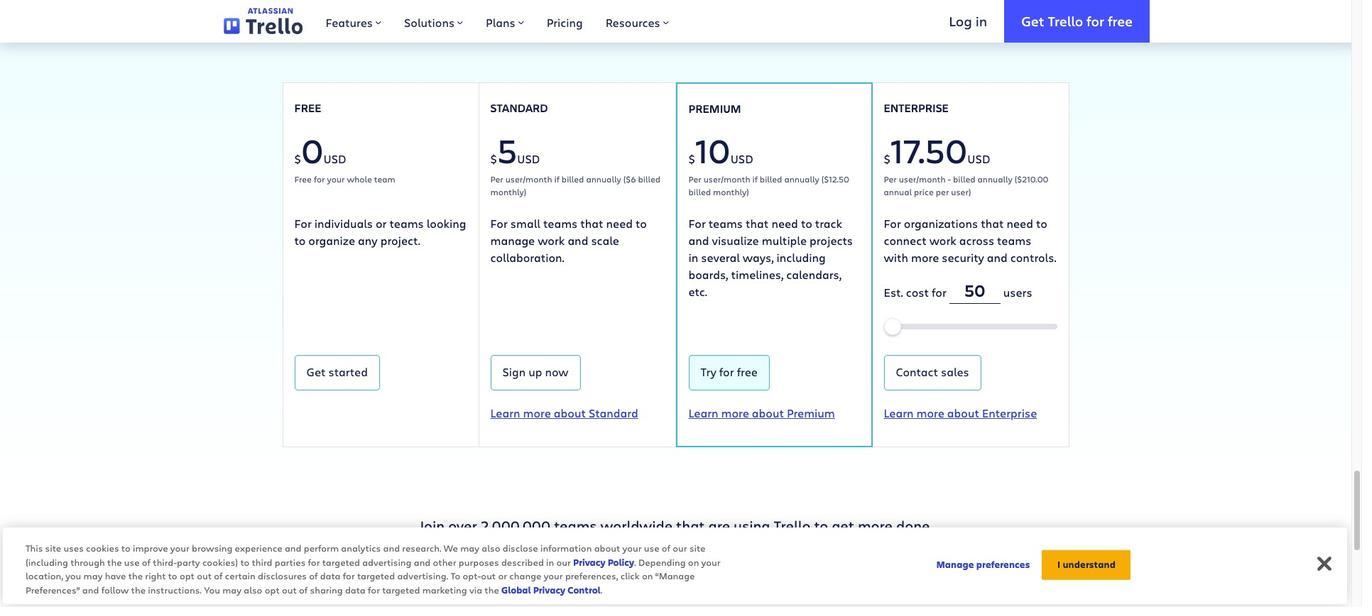 Task type: vqa. For each thing, say whether or not it's contained in the screenshot.
the right THE AND
no



Task type: describe. For each thing, give the bounding box(es) containing it.
0 horizontal spatial out
[[197, 570, 212, 583]]

about inside this site uses cookies to improve your browsing experience and perform analytics and research. we may also disclose information about your use of our site (including through the use of third-party cookies) to third parties for targeted advertising and other purposes described in our
[[595, 542, 621, 555]]

your up policy
[[623, 542, 642, 555]]

connect
[[884, 233, 927, 248]]

instructions.
[[148, 584, 202, 597]]

1 vertical spatial use
[[124, 556, 140, 569]]

user/month for 10
[[704, 173, 751, 185]]

or inside for individuals or teams looking to organize any project.
[[376, 216, 387, 231]]

0 horizontal spatial free
[[737, 365, 758, 380]]

for for for organizations that need to connect work across teams with more security and controls.
[[884, 216, 902, 231]]

est. cost for
[[884, 285, 947, 300]]

to right cookies
[[121, 542, 131, 555]]

more right get
[[858, 517, 893, 536]]

1 horizontal spatial out
[[282, 584, 297, 597]]

boards,
[[689, 267, 729, 282]]

click
[[621, 570, 640, 583]]

other
[[433, 556, 457, 569]]

experience
[[235, 542, 283, 555]]

work inside for organizations that need to connect work across teams with more security and controls.
[[930, 233, 957, 248]]

teams up information at left bottom
[[554, 517, 597, 536]]

that inside "for small teams that need to manage work and scale collaboration."
[[581, 216, 604, 231]]

1 vertical spatial may
[[84, 570, 103, 583]]

the left "right"
[[128, 570, 143, 583]]

privacy policy
[[574, 556, 635, 569]]

and down research.
[[414, 556, 431, 569]]

scale
[[592, 233, 620, 248]]

per
[[936, 186, 950, 198]]

manage
[[491, 233, 535, 248]]

billed for 10
[[760, 173, 783, 185]]

resources button
[[595, 0, 681, 43]]

compare
[[635, 11, 684, 26]]

preferences,
[[566, 570, 618, 583]]

per for 5
[[491, 173, 504, 185]]

of left sharing
[[299, 584, 308, 597]]

for individuals or teams looking to organize any project.
[[295, 216, 466, 248]]

($12.50
[[822, 173, 850, 185]]

more for learn more about enterprise
[[917, 406, 945, 421]]

including
[[777, 250, 826, 265]]

for inside $ 0 usd free for your whole team
[[314, 173, 325, 185]]

teams inside for teams that need to track and visualize multiple projects in several ways, including boards, timelines, calendars, etc.
[[709, 216, 743, 231]]

monthly) for 10
[[713, 186, 750, 198]]

annual
[[884, 186, 912, 198]]

user)
[[952, 186, 972, 198]]

billed down '10'
[[689, 186, 711, 198]]

log
[[950, 12, 973, 30]]

users
[[1004, 285, 1033, 300]]

Users number field
[[950, 278, 1001, 304]]

about for standard
[[554, 406, 586, 421]]

using
[[734, 517, 771, 536]]

targeted inside this site uses cookies to improve your browsing experience and perform analytics and research. we may also disclose information about your use of our site (including through the use of third-party cookies) to third parties for targeted advertising and other purposes described in our
[[322, 556, 360, 569]]

company logos: visa, coinbase, john deere, zoom, grand hyatt and fender image
[[350, 554, 1002, 608]]

project.
[[381, 233, 421, 248]]

for for for small teams that need to manage work and scale collaboration.
[[491, 216, 508, 231]]

uses
[[64, 542, 84, 555]]

1 horizontal spatial opt
[[265, 584, 280, 597]]

for for for teams that need to track and visualize multiple projects in several ways, including boards, timelines, calendars, etc.
[[689, 216, 706, 231]]

change
[[510, 570, 542, 583]]

compare plans
[[635, 11, 717, 26]]

sign up now
[[503, 365, 569, 380]]

perform
[[304, 542, 339, 555]]

try
[[701, 365, 717, 380]]

third
[[252, 556, 272, 569]]

est.
[[884, 285, 904, 300]]

resources
[[606, 15, 661, 30]]

organizations
[[904, 216, 979, 231]]

any
[[358, 233, 378, 248]]

$ 0 usd free for your whole team
[[295, 127, 396, 185]]

to inside for teams that need to track and visualize multiple projects in several ways, including boards, timelines, calendars, etc.
[[801, 216, 813, 231]]

1 vertical spatial on
[[642, 570, 653, 583]]

and inside . depending on your location, you may have the right to opt out of certain disclosures of data for targeted advertising. to opt-out or change your preferences, click on "manage preferences" and follow the instructions. you may also opt out of sharing data for targeted marketing via the
[[82, 584, 99, 597]]

party
[[177, 556, 200, 569]]

1 horizontal spatial data
[[345, 584, 366, 597]]

manage
[[937, 558, 975, 571]]

we
[[444, 542, 458, 555]]

this site uses cookies to improve your browsing experience and perform analytics and research. we may also disclose information about your use of our site (including through the use of third-party cookies) to third parties for targeted advertising and other purposes described in our
[[26, 542, 706, 569]]

user/month for 5
[[506, 173, 553, 185]]

compare plans link
[[623, 1, 729, 37]]

teams inside "for small teams that need to manage work and scale collaboration."
[[544, 216, 578, 231]]

track
[[816, 216, 843, 231]]

features button
[[314, 0, 393, 43]]

more for learn more about standard
[[523, 406, 551, 421]]

certain
[[225, 570, 256, 583]]

0 vertical spatial in
[[976, 12, 988, 30]]

learn more about enterprise link
[[884, 405, 1038, 422]]

free inside $ 0 usd free for your whole team
[[295, 173, 312, 185]]

$ for 0
[[295, 151, 301, 166]]

this
[[26, 542, 43, 555]]

team
[[374, 173, 396, 185]]

log in
[[950, 12, 988, 30]]

of down improve on the bottom
[[142, 556, 151, 569]]

small
[[511, 216, 541, 231]]

purposes
[[459, 556, 499, 569]]

disclosures
[[258, 570, 307, 583]]

organize
[[309, 233, 355, 248]]

ways,
[[743, 250, 774, 265]]

for organizations that need to connect work across teams with more security and controls.
[[884, 216, 1057, 265]]

billed right ($6
[[639, 173, 661, 185]]

for inside 'link'
[[1087, 12, 1105, 30]]

and inside for teams that need to track and visualize multiple projects in several ways, including boards, timelines, calendars, etc.
[[689, 233, 710, 248]]

your down are
[[702, 556, 721, 569]]

usd for 10
[[731, 151, 754, 166]]

if for 10
[[753, 173, 758, 185]]

billed for 17.50
[[954, 173, 976, 185]]

work inside "for small teams that need to manage work and scale collaboration."
[[538, 233, 565, 248]]

sharing
[[310, 584, 343, 597]]

manage preferences
[[937, 558, 1031, 571]]

2 horizontal spatial out
[[481, 570, 496, 583]]

contact sales
[[896, 365, 970, 380]]

that inside for teams that need to track and visualize multiple projects in several ways, including boards, timelines, calendars, etc.
[[746, 216, 769, 231]]

(including
[[26, 556, 68, 569]]

log in link
[[933, 0, 1005, 43]]

0 horizontal spatial opt
[[180, 570, 195, 583]]

user/month for 17.50
[[899, 173, 946, 185]]

2,000,000
[[481, 517, 551, 536]]

plans
[[687, 11, 717, 26]]

also inside . depending on your location, you may have the right to opt out of certain disclosures of data for targeted advertising. to opt-out or change your preferences, click on "manage preferences" and follow the instructions. you may also opt out of sharing data for targeted marketing via the
[[244, 584, 263, 597]]

privacy policy link
[[574, 556, 635, 569]]

to inside for individuals or teams looking to organize any project.
[[295, 233, 306, 248]]

plans
[[486, 15, 516, 30]]

up
[[529, 365, 543, 380]]

across
[[960, 233, 995, 248]]

0 vertical spatial privacy
[[574, 556, 606, 569]]

free inside 'link'
[[1108, 12, 1133, 30]]

0 vertical spatial data
[[320, 570, 341, 583]]

to left get
[[815, 517, 829, 536]]

security
[[942, 250, 985, 265]]

research.
[[402, 542, 442, 555]]

cookies
[[86, 542, 119, 555]]

policy
[[608, 556, 635, 569]]

analytics
[[341, 542, 381, 555]]

that inside for organizations that need to connect work across teams with more security and controls.
[[981, 216, 1004, 231]]

Users range field
[[884, 324, 1058, 330]]

to inside "for small teams that need to manage work and scale collaboration."
[[636, 216, 647, 231]]

-
[[948, 173, 951, 185]]

in inside this site uses cookies to improve your browsing experience and perform analytics and research. we may also disclose information about your use of our site (including through the use of third-party cookies) to third parties for targeted advertising and other purposes described in our
[[547, 556, 554, 569]]

billed for 5
[[562, 173, 584, 185]]

learn for learn more about premium
[[689, 406, 719, 421]]

1 free from the top
[[295, 100, 322, 115]]

features
[[326, 15, 373, 30]]

0 vertical spatial our
[[673, 542, 688, 555]]

$ for 17.50
[[884, 151, 891, 166]]

location,
[[26, 570, 63, 583]]

you
[[204, 584, 220, 597]]

join
[[419, 517, 445, 536]]

learn for learn more about enterprise
[[884, 406, 914, 421]]

0 horizontal spatial trello
[[774, 517, 811, 536]]

calendars,
[[787, 267, 842, 282]]

1 vertical spatial premium
[[787, 406, 836, 421]]



Task type: locate. For each thing, give the bounding box(es) containing it.
0 vertical spatial premium
[[689, 101, 742, 116]]

that up the visualize
[[746, 216, 769, 231]]

2 horizontal spatial in
[[976, 12, 988, 30]]

to
[[636, 216, 647, 231], [801, 216, 813, 231], [1037, 216, 1048, 231], [295, 233, 306, 248], [815, 517, 829, 536], [121, 542, 131, 555], [240, 556, 250, 569], [168, 570, 177, 583]]

. depending on your location, you may have the right to opt out of certain disclosures of data for targeted advertising. to opt-out or change your preferences, click on "manage preferences" and follow the instructions. you may also opt out of sharing data for targeted marketing via the
[[26, 556, 721, 597]]

for inside for organizations that need to connect work across teams with more security and controls.
[[884, 216, 902, 231]]

price
[[915, 186, 934, 198]]

1 horizontal spatial user/month
[[704, 173, 751, 185]]

per up annual at the right top of page
[[884, 173, 897, 185]]

annually inside $ 10 usd per user/month if billed annually ($12.50 billed monthly)
[[785, 173, 820, 185]]

our down information at left bottom
[[557, 556, 571, 569]]

learn for learn more about standard
[[491, 406, 521, 421]]

need for for organizations that need to connect work across teams with more security and controls.
[[1007, 216, 1034, 231]]

0 horizontal spatial premium
[[689, 101, 742, 116]]

the up 'have'
[[107, 556, 122, 569]]

0 horizontal spatial .
[[601, 584, 603, 597]]

may down 'certain'
[[223, 584, 242, 597]]

cost
[[907, 285, 929, 300]]

0 horizontal spatial learn
[[491, 406, 521, 421]]

get started link
[[295, 355, 380, 391]]

targeted
[[322, 556, 360, 569], [357, 570, 395, 583], [382, 584, 420, 597]]

privacy alert dialog
[[3, 528, 1348, 605]]

per down '10'
[[689, 173, 702, 185]]

1 horizontal spatial in
[[689, 250, 699, 265]]

1 horizontal spatial or
[[498, 570, 507, 583]]

0
[[301, 127, 324, 173]]

billed left ($6
[[562, 173, 584, 185]]

need
[[607, 216, 633, 231], [772, 216, 799, 231], [1007, 216, 1034, 231]]

1 horizontal spatial our
[[673, 542, 688, 555]]

more down try for free link
[[722, 406, 750, 421]]

$ 10 usd per user/month if billed annually ($12.50 billed monthly)
[[689, 127, 850, 198]]

for for for individuals or teams looking to organize any project.
[[295, 216, 312, 231]]

for up connect
[[884, 216, 902, 231]]

i understand
[[1058, 558, 1116, 571]]

and up "parties" at the left of the page
[[285, 542, 302, 555]]

disclose
[[503, 542, 538, 555]]

1 horizontal spatial privacy
[[574, 556, 606, 569]]

learn down try
[[689, 406, 719, 421]]

0 vertical spatial or
[[376, 216, 387, 231]]

in up boards,
[[689, 250, 699, 265]]

or
[[376, 216, 387, 231], [498, 570, 507, 583]]

1 horizontal spatial work
[[930, 233, 957, 248]]

and up several on the right top
[[689, 233, 710, 248]]

0 horizontal spatial user/month
[[506, 173, 553, 185]]

in
[[976, 12, 988, 30], [689, 250, 699, 265], [547, 556, 554, 569]]

plans button
[[475, 0, 536, 43]]

$ for 5
[[491, 151, 497, 166]]

and inside "for small teams that need to manage work and scale collaboration."
[[568, 233, 589, 248]]

opt down party
[[180, 570, 195, 583]]

through
[[70, 556, 105, 569]]

learn down sign
[[491, 406, 521, 421]]

follow
[[101, 584, 129, 597]]

1 user/month from the left
[[506, 173, 553, 185]]

0 vertical spatial enterprise
[[884, 100, 949, 115]]

control
[[568, 584, 601, 597]]

may inside this site uses cookies to improve your browsing experience and perform analytics and research. we may also disclose information about your use of our site (including through the use of third-party cookies) to third parties for targeted advertising and other purposes described in our
[[461, 542, 480, 555]]

teams right small
[[544, 216, 578, 231]]

1 vertical spatial get
[[307, 365, 326, 380]]

0 horizontal spatial privacy
[[533, 584, 566, 597]]

1 horizontal spatial annually
[[785, 173, 820, 185]]

1 horizontal spatial per
[[689, 173, 702, 185]]

usd inside $ 10 usd per user/month if billed annually ($12.50 billed monthly)
[[731, 151, 754, 166]]

2 horizontal spatial user/month
[[899, 173, 946, 185]]

1 vertical spatial also
[[244, 584, 263, 597]]

per inside $ 17.50 usd per user/month - billed annually ($210.00 annual price per user)
[[884, 173, 897, 185]]

for small teams that need to manage work and scale collaboration.
[[491, 216, 647, 265]]

0 vertical spatial .
[[635, 556, 636, 569]]

2 per from the left
[[689, 173, 702, 185]]

0 vertical spatial use
[[644, 542, 660, 555]]

0 vertical spatial opt
[[180, 570, 195, 583]]

annually for 5
[[587, 173, 622, 185]]

3 user/month from the left
[[899, 173, 946, 185]]

for up organize
[[295, 216, 312, 231]]

need up controls.
[[1007, 216, 1034, 231]]

1 if from the left
[[555, 173, 560, 185]]

billed inside $ 17.50 usd per user/month - billed annually ($210.00 annual price per user)
[[954, 173, 976, 185]]

2 annually from the left
[[785, 173, 820, 185]]

trello inside 'link'
[[1048, 12, 1084, 30]]

($6
[[624, 173, 636, 185]]

for
[[1087, 12, 1105, 30], [314, 173, 325, 185], [932, 285, 947, 300], [720, 365, 734, 380], [308, 556, 320, 569], [343, 570, 355, 583], [368, 584, 380, 597]]

and left scale
[[568, 233, 589, 248]]

2 vertical spatial in
[[547, 556, 554, 569]]

get started
[[307, 365, 368, 380]]

0 horizontal spatial may
[[84, 570, 103, 583]]

your inside $ 0 usd free for your whole team
[[327, 173, 345, 185]]

1 vertical spatial .
[[601, 584, 603, 597]]

etc.
[[689, 284, 708, 299]]

1 horizontal spatial .
[[635, 556, 636, 569]]

right
[[145, 570, 166, 583]]

that left are
[[677, 517, 705, 536]]

0 horizontal spatial monthly)
[[491, 186, 527, 198]]

use
[[644, 542, 660, 555], [124, 556, 140, 569]]

1 vertical spatial or
[[498, 570, 507, 583]]

4 for from the left
[[884, 216, 902, 231]]

get trello for free
[[1022, 12, 1133, 30]]

1 vertical spatial free
[[295, 173, 312, 185]]

i understand button
[[1043, 550, 1132, 580]]

privacy down change
[[533, 584, 566, 597]]

also inside this site uses cookies to improve your browsing experience and perform analytics and research. we may also disclose information about your use of our site (including through the use of third-party cookies) to third parties for targeted advertising and other purposes described in our
[[482, 542, 501, 555]]

1 horizontal spatial monthly)
[[713, 186, 750, 198]]

teams inside for individuals or teams looking to organize any project.
[[390, 216, 424, 231]]

annually for 10
[[785, 173, 820, 185]]

per inside $ 10 usd per user/month if billed annually ($12.50 billed monthly)
[[689, 173, 702, 185]]

about down now
[[554, 406, 586, 421]]

global
[[502, 584, 531, 597]]

$ inside $ 10 usd per user/month if billed annually ($12.50 billed monthly)
[[689, 151, 696, 166]]

that up scale
[[581, 216, 604, 231]]

1 site from the left
[[45, 542, 61, 555]]

work down "organizations"
[[930, 233, 957, 248]]

targeted down analytics
[[322, 556, 360, 569]]

started
[[329, 365, 368, 380]]

0 horizontal spatial site
[[45, 542, 61, 555]]

need up 'multiple'
[[772, 216, 799, 231]]

0 horizontal spatial use
[[124, 556, 140, 569]]

opt down disclosures
[[265, 584, 280, 597]]

in right the log
[[976, 12, 988, 30]]

0 horizontal spatial need
[[607, 216, 633, 231]]

annually inside $ 5 usd per user/month if billed annually ($6 billed monthly)
[[587, 173, 622, 185]]

billed up user)
[[954, 173, 976, 185]]

0 vertical spatial trello
[[1048, 12, 1084, 30]]

user/month inside $ 10 usd per user/month if billed annually ($12.50 billed monthly)
[[704, 173, 751, 185]]

about up the privacy policy 'link' in the left bottom of the page
[[595, 542, 621, 555]]

teams up the visualize
[[709, 216, 743, 231]]

3 for from the left
[[689, 216, 706, 231]]

get right log in
[[1022, 12, 1045, 30]]

preferences"
[[26, 584, 80, 597]]

solutions
[[404, 15, 455, 30]]

1 horizontal spatial trello
[[1048, 12, 1084, 30]]

1 horizontal spatial learn
[[689, 406, 719, 421]]

2 learn from the left
[[689, 406, 719, 421]]

1 learn from the left
[[491, 406, 521, 421]]

learn
[[491, 406, 521, 421], [689, 406, 719, 421], [884, 406, 914, 421]]

1 horizontal spatial on
[[688, 556, 699, 569]]

join over 2,000,000 teams worldwide that are using trello to get more done.
[[419, 517, 933, 536]]

and left follow
[[82, 584, 99, 597]]

the down "right"
[[131, 584, 146, 597]]

or up global
[[498, 570, 507, 583]]

done.
[[897, 517, 933, 536]]

1 vertical spatial data
[[345, 584, 366, 597]]

about inside learn more about premium link
[[752, 406, 784, 421]]

teams up 'project.' in the left of the page
[[390, 216, 424, 231]]

2 usd from the left
[[517, 151, 540, 166]]

sales
[[942, 365, 970, 380]]

1 need from the left
[[607, 216, 633, 231]]

user/month inside $ 5 usd per user/month if billed annually ($6 billed monthly)
[[506, 173, 553, 185]]

and down across
[[988, 250, 1008, 265]]

0 vertical spatial also
[[482, 542, 501, 555]]

1 horizontal spatial site
[[690, 542, 706, 555]]

advertising
[[363, 556, 412, 569]]

2 work from the left
[[930, 233, 957, 248]]

0 horizontal spatial get
[[307, 365, 326, 380]]

user/month down 5
[[506, 173, 553, 185]]

atlassian trello image
[[224, 8, 303, 35]]

the right via
[[485, 584, 499, 597]]

projects
[[810, 233, 853, 248]]

to left track
[[801, 216, 813, 231]]

data up sharing
[[320, 570, 341, 583]]

need inside "for small teams that need to manage work and scale collaboration."
[[607, 216, 633, 231]]

0 vertical spatial free
[[295, 100, 322, 115]]

17.50
[[891, 127, 968, 173]]

for
[[295, 216, 312, 231], [491, 216, 508, 231], [689, 216, 706, 231], [884, 216, 902, 231]]

out
[[197, 570, 212, 583], [481, 570, 496, 583], [282, 584, 297, 597]]

for up manage
[[491, 216, 508, 231]]

more down sign up now 'link'
[[523, 406, 551, 421]]

privacy up preferences,
[[574, 556, 606, 569]]

for inside for individuals or teams looking to organize any project.
[[295, 216, 312, 231]]

targeted down advertising.
[[382, 584, 420, 597]]

0 horizontal spatial per
[[491, 173, 504, 185]]

user/month inside $ 17.50 usd per user/month - billed annually ($210.00 annual price per user)
[[899, 173, 946, 185]]

for inside for teams that need to track and visualize multiple projects in several ways, including boards, timelines, calendars, etc.
[[689, 216, 706, 231]]

get inside 'link'
[[1022, 12, 1045, 30]]

our up the depending
[[673, 542, 688, 555]]

in down information at left bottom
[[547, 556, 554, 569]]

4 $ from the left
[[884, 151, 891, 166]]

2 vertical spatial may
[[223, 584, 242, 597]]

1 horizontal spatial get
[[1022, 12, 1045, 30]]

2 horizontal spatial per
[[884, 173, 897, 185]]

3 $ from the left
[[689, 151, 696, 166]]

10
[[696, 127, 731, 173]]

also up purposes
[[482, 542, 501, 555]]

1 $ from the left
[[295, 151, 301, 166]]

opt-
[[463, 570, 481, 583]]

also down 'certain'
[[244, 584, 263, 597]]

per for 10
[[689, 173, 702, 185]]

that up across
[[981, 216, 1004, 231]]

learn down 'contact' on the bottom of the page
[[884, 406, 914, 421]]

advertising.
[[398, 570, 449, 583]]

if inside $ 10 usd per user/month if billed annually ($12.50 billed monthly)
[[753, 173, 758, 185]]

1 horizontal spatial need
[[772, 216, 799, 231]]

enterprise
[[884, 100, 949, 115], [983, 406, 1038, 421]]

out up you
[[197, 570, 212, 583]]

whole
[[347, 173, 372, 185]]

of up sharing
[[309, 570, 318, 583]]

$
[[295, 151, 301, 166], [491, 151, 497, 166], [689, 151, 696, 166], [884, 151, 891, 166]]

monthly) down '10'
[[713, 186, 750, 198]]

2 user/month from the left
[[704, 173, 751, 185]]

. inside . depending on your location, you may have the right to opt out of certain disclosures of data for targeted advertising. to opt-out or change your preferences, click on "manage preferences" and follow the instructions. you may also opt out of sharing data for targeted marketing via the
[[635, 556, 636, 569]]

4 usd from the left
[[968, 151, 991, 166]]

1 usd from the left
[[324, 151, 346, 166]]

1 vertical spatial opt
[[265, 584, 280, 597]]

need for for teams that need to track and visualize multiple projects in several ways, including boards, timelines, calendars, etc.
[[772, 216, 799, 231]]

"manage
[[656, 570, 695, 583]]

and up advertising
[[383, 542, 400, 555]]

monthly) inside $ 10 usd per user/month if billed annually ($12.50 billed monthly)
[[713, 186, 750, 198]]

2 need from the left
[[772, 216, 799, 231]]

may up purposes
[[461, 542, 480, 555]]

parties
[[275, 556, 306, 569]]

0 vertical spatial on
[[688, 556, 699, 569]]

browsing
[[192, 542, 233, 555]]

several
[[702, 250, 740, 265]]

on right click
[[642, 570, 653, 583]]

depending
[[639, 556, 686, 569]]

2 vertical spatial targeted
[[382, 584, 420, 597]]

and inside for organizations that need to connect work across teams with more security and controls.
[[988, 250, 1008, 265]]

targeted down advertising
[[357, 570, 395, 583]]

1 horizontal spatial if
[[753, 173, 758, 185]]

1 monthly) from the left
[[491, 186, 527, 198]]

2 if from the left
[[753, 173, 758, 185]]

1 vertical spatial in
[[689, 250, 699, 265]]

0 horizontal spatial or
[[376, 216, 387, 231]]

1 annually from the left
[[587, 173, 622, 185]]

annually left ($6
[[587, 173, 622, 185]]

0 horizontal spatial work
[[538, 233, 565, 248]]

0 vertical spatial standard
[[491, 100, 548, 115]]

about down sales
[[948, 406, 980, 421]]

user/month
[[506, 173, 553, 185], [704, 173, 751, 185], [899, 173, 946, 185]]

teams inside for organizations that need to connect work across teams with more security and controls.
[[998, 233, 1032, 248]]

($210.00
[[1015, 173, 1049, 185]]

0 vertical spatial may
[[461, 542, 480, 555]]

3 learn from the left
[[884, 406, 914, 421]]

you
[[65, 570, 81, 583]]

0 horizontal spatial our
[[557, 556, 571, 569]]

0 horizontal spatial in
[[547, 556, 554, 569]]

3 usd from the left
[[731, 151, 754, 166]]

1 vertical spatial targeted
[[357, 570, 395, 583]]

the
[[107, 556, 122, 569], [128, 570, 143, 583], [131, 584, 146, 597], [485, 584, 499, 597]]

learn more about enterprise
[[884, 406, 1038, 421]]

0 horizontal spatial if
[[555, 173, 560, 185]]

2 $ from the left
[[491, 151, 497, 166]]

per inside $ 5 usd per user/month if billed annually ($6 billed monthly)
[[491, 173, 504, 185]]

$ inside $ 5 usd per user/month if billed annually ($6 billed monthly)
[[491, 151, 497, 166]]

get for get trello for free
[[1022, 12, 1045, 30]]

the inside this site uses cookies to improve your browsing experience and perform analytics and research. we may also disclose information about your use of our site (including through the use of third-party cookies) to third parties for targeted advertising and other purposes described in our
[[107, 556, 122, 569]]

. up click
[[635, 556, 636, 569]]

looking
[[427, 216, 466, 231]]

in inside for teams that need to track and visualize multiple projects in several ways, including boards, timelines, calendars, etc.
[[689, 250, 699, 265]]

$ inside $ 17.50 usd per user/month - billed annually ($210.00 annual price per user)
[[884, 151, 891, 166]]

1 vertical spatial our
[[557, 556, 571, 569]]

. down preferences,
[[601, 584, 603, 597]]

or up any
[[376, 216, 387, 231]]

to left organize
[[295, 233, 306, 248]]

3 annually from the left
[[978, 173, 1013, 185]]

per down 5
[[491, 173, 504, 185]]

more inside for organizations that need to connect work across teams with more security and controls.
[[912, 250, 940, 265]]

2 horizontal spatial annually
[[978, 173, 1013, 185]]

1 vertical spatial enterprise
[[983, 406, 1038, 421]]

per for 17.50
[[884, 173, 897, 185]]

1 vertical spatial standard
[[589, 406, 639, 421]]

1 work from the left
[[538, 233, 565, 248]]

marketing
[[423, 584, 467, 597]]

your up party
[[170, 542, 190, 555]]

may down the 'through'
[[84, 570, 103, 583]]

to inside . depending on your location, you may have the right to opt out of certain disclosures of data for targeted advertising. to opt-out or change your preferences, click on "manage preferences" and follow the instructions. you may also opt out of sharing data for targeted marketing via the
[[168, 570, 177, 583]]

2 monthly) from the left
[[713, 186, 750, 198]]

need inside for organizations that need to connect work across teams with more security and controls.
[[1007, 216, 1034, 231]]

need inside for teams that need to track and visualize multiple projects in several ways, including boards, timelines, calendars, etc.
[[772, 216, 799, 231]]

annually for 17.50
[[978, 173, 1013, 185]]

data right sharing
[[345, 584, 366, 597]]

over
[[449, 517, 477, 536]]

learn more about premium
[[689, 406, 836, 421]]

usd inside $ 17.50 usd per user/month - billed annually ($210.00 annual price per user)
[[968, 151, 991, 166]]

if for 5
[[555, 173, 560, 185]]

via
[[470, 584, 483, 597]]

annually inside $ 17.50 usd per user/month - billed annually ($210.00 annual price per user)
[[978, 173, 1013, 185]]

usd for 17.50
[[968, 151, 991, 166]]

1 vertical spatial trello
[[774, 517, 811, 536]]

1 vertical spatial privacy
[[533, 584, 566, 597]]

monthly) up small
[[491, 186, 527, 198]]

out down disclosures
[[282, 584, 297, 597]]

2 for from the left
[[491, 216, 508, 231]]

individuals
[[315, 216, 373, 231]]

about for premium
[[752, 406, 784, 421]]

sign
[[503, 365, 526, 380]]

free up '0'
[[295, 100, 322, 115]]

billed up 'multiple'
[[760, 173, 783, 185]]

0 horizontal spatial also
[[244, 584, 263, 597]]

1 horizontal spatial enterprise
[[983, 406, 1038, 421]]

or inside . depending on your location, you may have the right to opt out of certain disclosures of data for targeted advertising. to opt-out or change your preferences, click on "manage preferences" and follow the instructions. you may also opt out of sharing data for targeted marketing via the
[[498, 570, 507, 583]]

your
[[327, 173, 345, 185], [170, 542, 190, 555], [623, 542, 642, 555], [702, 556, 721, 569], [544, 570, 563, 583]]

$ inside $ 0 usd free for your whole team
[[295, 151, 301, 166]]

if inside $ 5 usd per user/month if billed annually ($6 billed monthly)
[[555, 173, 560, 185]]

described
[[502, 556, 544, 569]]

2 site from the left
[[690, 542, 706, 555]]

1 horizontal spatial free
[[1108, 12, 1133, 30]]

0 vertical spatial free
[[1108, 12, 1133, 30]]

0 horizontal spatial standard
[[491, 100, 548, 115]]

to up instructions.
[[168, 570, 177, 583]]

2 horizontal spatial learn
[[884, 406, 914, 421]]

usd
[[324, 151, 346, 166], [517, 151, 540, 166], [731, 151, 754, 166], [968, 151, 991, 166]]

0 horizontal spatial enterprise
[[884, 100, 949, 115]]

1 horizontal spatial also
[[482, 542, 501, 555]]

free down '0'
[[295, 173, 312, 185]]

with
[[884, 250, 909, 265]]

1 vertical spatial free
[[737, 365, 758, 380]]

0 vertical spatial get
[[1022, 12, 1045, 30]]

to down ($6
[[636, 216, 647, 231]]

learn more about premium link
[[689, 405, 836, 422]]

monthly) inside $ 5 usd per user/month if billed annually ($6 billed monthly)
[[491, 186, 527, 198]]

of up the depending
[[662, 542, 671, 555]]

contact sales link
[[884, 355, 982, 391]]

about inside learn more about enterprise link
[[948, 406, 980, 421]]

2 horizontal spatial need
[[1007, 216, 1034, 231]]

5
[[497, 127, 517, 173]]

for inside "for small teams that need to manage work and scale collaboration."
[[491, 216, 508, 231]]

0 vertical spatial targeted
[[322, 556, 360, 569]]

for inside this site uses cookies to improve your browsing experience and perform analytics and research. we may also disclose information about your use of our site (including through the use of third-party cookies) to third parties for targeted advertising and other purposes described in our
[[308, 556, 320, 569]]

0 horizontal spatial data
[[320, 570, 341, 583]]

usd for 5
[[517, 151, 540, 166]]

monthly) for 5
[[491, 186, 527, 198]]

1 horizontal spatial may
[[223, 584, 242, 597]]

also
[[482, 542, 501, 555], [244, 584, 263, 597]]

to inside for organizations that need to connect work across teams with more security and controls.
[[1037, 216, 1048, 231]]

controls.
[[1011, 250, 1057, 265]]

site down join over 2,000,000 teams worldwide that are using trello to get more done.
[[690, 542, 706, 555]]

more down connect
[[912, 250, 940, 265]]

of down cookies)
[[214, 570, 223, 583]]

3 per from the left
[[884, 173, 897, 185]]

to up controls.
[[1037, 216, 1048, 231]]

your up global privacy control .
[[544, 570, 563, 583]]

your left whole at the top of page
[[327, 173, 345, 185]]

teams up controls.
[[998, 233, 1032, 248]]

more for learn more about premium
[[722, 406, 750, 421]]

1 horizontal spatial premium
[[787, 406, 836, 421]]

0 horizontal spatial on
[[642, 570, 653, 583]]

more
[[912, 250, 940, 265], [523, 406, 551, 421], [722, 406, 750, 421], [917, 406, 945, 421], [858, 517, 893, 536]]

about inside the learn more about standard link
[[554, 406, 586, 421]]

usd inside $ 5 usd per user/month if billed annually ($6 billed monthly)
[[517, 151, 540, 166]]

use up the depending
[[644, 542, 660, 555]]

get for get started
[[307, 365, 326, 380]]

about for enterprise
[[948, 406, 980, 421]]

$ for 10
[[689, 151, 696, 166]]

annually left '($210.00'
[[978, 173, 1013, 185]]

3 need from the left
[[1007, 216, 1034, 231]]

get left the started
[[307, 365, 326, 380]]

2 free from the top
[[295, 173, 312, 185]]

usd for 0
[[324, 151, 346, 166]]

usd inside $ 0 usd free for your whole team
[[324, 151, 346, 166]]

1 per from the left
[[491, 173, 504, 185]]

1 horizontal spatial standard
[[589, 406, 639, 421]]

work up "collaboration."
[[538, 233, 565, 248]]

to up 'certain'
[[240, 556, 250, 569]]

site
[[45, 542, 61, 555], [690, 542, 706, 555]]

for up several on the right top
[[689, 216, 706, 231]]

cookies)
[[202, 556, 238, 569]]

1 horizontal spatial use
[[644, 542, 660, 555]]

1 for from the left
[[295, 216, 312, 231]]

about down try for free link
[[752, 406, 784, 421]]

0 horizontal spatial annually
[[587, 173, 622, 185]]



